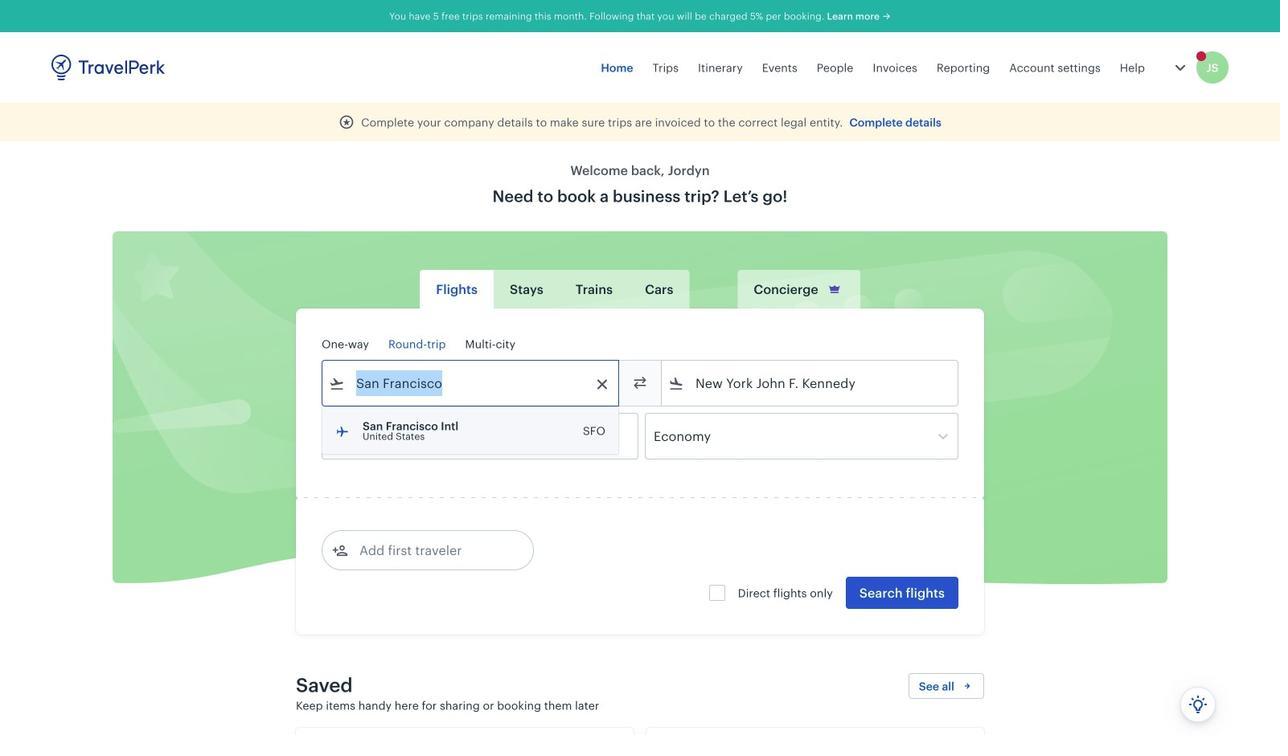 Task type: describe. For each thing, give the bounding box(es) containing it.
Return text field
[[441, 414, 524, 459]]

Depart text field
[[345, 414, 429, 459]]

Add first traveler search field
[[348, 538, 516, 564]]



Task type: locate. For each thing, give the bounding box(es) containing it.
From search field
[[345, 371, 598, 396]]

To search field
[[684, 371, 937, 396]]



Task type: vqa. For each thing, say whether or not it's contained in the screenshot.
To search box
yes



